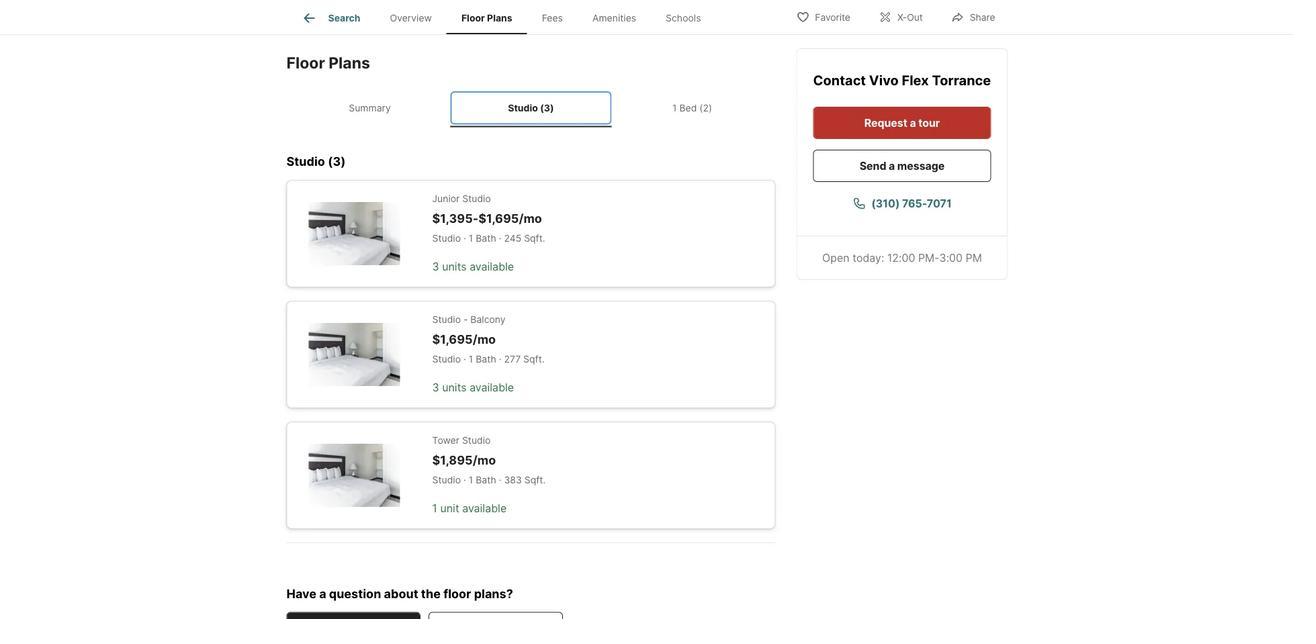 Task type: describe. For each thing, give the bounding box(es) containing it.
a for have
[[319, 587, 326, 601]]

available for $1,695/mo
[[470, 381, 514, 394]]

0 horizontal spatial floor plans
[[286, 53, 370, 72]]

tower
[[432, 435, 459, 446]]

1 for $1,895/mo
[[469, 475, 473, 486]]

3 for $1,695/mo
[[432, 381, 439, 394]]

245
[[504, 233, 521, 244]]

1 bed (2) tab
[[612, 92, 773, 125]]

summary
[[349, 102, 391, 114]]

units for $1,695/mo
[[442, 381, 467, 394]]

x-
[[897, 12, 907, 23]]

share
[[970, 12, 995, 23]]

pm-
[[918, 251, 939, 264]]

a for request
[[910, 116, 916, 129]]

bed
[[679, 102, 697, 114]]

send a message
[[860, 159, 945, 172]]

available for $1,895/mo
[[462, 502, 507, 515]]

contact
[[813, 72, 866, 89]]

1 inside tab
[[672, 102, 677, 114]]

· down studio - balcony $1,695/mo
[[463, 354, 466, 365]]

torrance
[[932, 72, 991, 89]]

unit
[[440, 502, 459, 515]]

$1,395-
[[432, 211, 478, 226]]

fees
[[542, 12, 563, 24]]

request a tour button
[[813, 107, 991, 139]]

studio inside 'tower studio $1,895/mo'
[[462, 435, 491, 446]]

$1,695/mo for balcony
[[432, 332, 496, 347]]

today:
[[852, 251, 884, 264]]

message
[[897, 159, 945, 172]]

1 for $1,395-$1,695/mo
[[469, 233, 473, 244]]

junior
[[432, 193, 460, 204]]

studio inside tab
[[508, 102, 538, 114]]

-
[[463, 314, 468, 325]]

(310)
[[871, 197, 900, 210]]

· left 383
[[499, 475, 501, 486]]

have
[[286, 587, 316, 601]]

summary tab
[[289, 92, 450, 125]]

(310) 765-7071 button
[[813, 187, 991, 220]]

1 bed (2)
[[672, 102, 712, 114]]

open
[[822, 251, 849, 264]]

$1,895/mo
[[432, 453, 496, 468]]

· down '$1,395-'
[[463, 233, 466, 244]]

junior studio image
[[309, 202, 400, 265]]

available for $1,395-$1,695/mo
[[470, 260, 514, 274]]

x-out
[[897, 12, 923, 23]]

tower studio image
[[309, 444, 400, 507]]

tab list containing summary
[[286, 89, 775, 127]]

· down the $1,895/mo
[[463, 475, 466, 486]]

favorite
[[815, 12, 850, 23]]

0 horizontal spatial studio (3)
[[286, 154, 346, 169]]

studio (3) tab
[[450, 92, 612, 125]]

studio - balcony $1,695/mo
[[432, 314, 505, 347]]

studio inside junior studio $1,395-$1,695/mo
[[462, 193, 491, 204]]

3:00
[[939, 251, 963, 264]]

1 vertical spatial (3)
[[328, 154, 346, 169]]

amenities
[[592, 12, 636, 24]]

studio · 1 bath · 383 sqft.
[[432, 475, 546, 486]]

bath for $1,895/mo
[[476, 475, 496, 486]]

1 unit available
[[432, 502, 507, 515]]

favorite button
[[785, 3, 862, 31]]

tower studio $1,895/mo
[[432, 435, 496, 468]]



Task type: vqa. For each thing, say whether or not it's contained in the screenshot.


Task type: locate. For each thing, give the bounding box(es) containing it.
1 vertical spatial bath
[[476, 354, 496, 365]]

available down studio · 1 bath · 277 sqft.
[[470, 381, 514, 394]]

0 vertical spatial units
[[442, 260, 467, 274]]

floor down search link
[[286, 53, 325, 72]]

$1,695/mo down -
[[432, 332, 496, 347]]

send a message button
[[813, 150, 991, 182]]

2 vertical spatial bath
[[476, 475, 496, 486]]

1 vertical spatial floor
[[286, 53, 325, 72]]

3 bath from the top
[[476, 475, 496, 486]]

floor plans tab
[[447, 2, 527, 34]]

3 up tower
[[432, 381, 439, 394]]

1 vertical spatial 3
[[432, 381, 439, 394]]

search
[[328, 12, 360, 24]]

1 tab list from the top
[[286, 0, 726, 34]]

out
[[907, 12, 923, 23]]

units
[[442, 260, 467, 274], [442, 381, 467, 394]]

2 vertical spatial available
[[462, 502, 507, 515]]

1 horizontal spatial (3)
[[540, 102, 554, 114]]

1 for $1,695/mo
[[469, 354, 473, 365]]

bath left "277"
[[476, 354, 496, 365]]

1 vertical spatial a
[[889, 159, 895, 172]]

0 vertical spatial bath
[[476, 233, 496, 244]]

$1,695/mo inside studio - balcony $1,695/mo
[[432, 332, 496, 347]]

1 horizontal spatial floor plans
[[461, 12, 512, 24]]

studio inside studio - balcony $1,695/mo
[[432, 314, 461, 325]]

schools
[[666, 12, 701, 24]]

0 vertical spatial a
[[910, 116, 916, 129]]

3 units available down studio · 1 bath · 277 sqft.
[[432, 381, 514, 394]]

amenities tab
[[578, 2, 651, 34]]

bath left 383
[[476, 475, 496, 486]]

1 3 units available from the top
[[432, 260, 514, 274]]

floor
[[443, 587, 471, 601]]

12:00
[[887, 251, 915, 264]]

request a tour
[[864, 116, 940, 129]]

1 vertical spatial 3 units available
[[432, 381, 514, 394]]

about
[[384, 587, 418, 601]]

1 down studio - balcony $1,695/mo
[[469, 354, 473, 365]]

vivo
[[869, 72, 899, 89]]

available down studio · 1 bath · 383 sqft.
[[462, 502, 507, 515]]

units down studio · 1 bath · 245 sqft.
[[442, 260, 467, 274]]

plans down search
[[329, 53, 370, 72]]

overview tab
[[375, 2, 447, 34]]

1 3 from the top
[[432, 260, 439, 274]]

7071
[[927, 197, 952, 210]]

1 vertical spatial $1,695/mo
[[432, 332, 496, 347]]

a inside button
[[889, 159, 895, 172]]

2 tab list from the top
[[286, 89, 775, 127]]

floor inside tab
[[461, 12, 485, 24]]

sqft. right "277"
[[523, 354, 544, 365]]

3 down '$1,395-'
[[432, 260, 439, 274]]

0 vertical spatial available
[[470, 260, 514, 274]]

plans
[[487, 12, 512, 24], [329, 53, 370, 72]]

0 vertical spatial sqft.
[[524, 233, 545, 244]]

have a question about the floor plans?
[[286, 587, 513, 601]]

search link
[[301, 10, 360, 26]]

bath left 245
[[476, 233, 496, 244]]

3
[[432, 260, 439, 274], [432, 381, 439, 394]]

0 vertical spatial floor
[[461, 12, 485, 24]]

units down studio · 1 bath · 277 sqft.
[[442, 381, 467, 394]]

2 units from the top
[[442, 381, 467, 394]]

0 vertical spatial floor plans
[[461, 12, 512, 24]]

floor
[[461, 12, 485, 24], [286, 53, 325, 72]]

3 units available for $1,395-$1,695/mo
[[432, 260, 514, 274]]

2 3 from the top
[[432, 381, 439, 394]]

a left tour
[[910, 116, 916, 129]]

plans left the "fees"
[[487, 12, 512, 24]]

765-
[[902, 197, 927, 210]]

(2)
[[699, 102, 712, 114]]

0 vertical spatial studio (3)
[[508, 102, 554, 114]]

studio · 1 bath · 277 sqft.
[[432, 354, 544, 365]]

studio (3)
[[508, 102, 554, 114], [286, 154, 346, 169]]

1
[[672, 102, 677, 114], [469, 233, 473, 244], [469, 354, 473, 365], [469, 475, 473, 486], [432, 502, 437, 515]]

tab list containing search
[[286, 0, 726, 34]]

sqft.
[[524, 233, 545, 244], [523, 354, 544, 365], [524, 475, 546, 486]]

units for $1,395-$1,695/mo
[[442, 260, 467, 274]]

0 vertical spatial plans
[[487, 12, 512, 24]]

1 vertical spatial plans
[[329, 53, 370, 72]]

$1,695/mo up 245
[[478, 211, 542, 226]]

· left "277"
[[499, 354, 501, 365]]

1 vertical spatial sqft.
[[523, 354, 544, 365]]

0 horizontal spatial (3)
[[328, 154, 346, 169]]

3 for $1,395-$1,695/mo
[[432, 260, 439, 274]]

studio (3) inside tab
[[508, 102, 554, 114]]

flex
[[902, 72, 929, 89]]

1 down '$1,395-'
[[469, 233, 473, 244]]

open today: 12:00 pm-3:00 pm
[[822, 251, 982, 264]]

0 vertical spatial tab list
[[286, 0, 726, 34]]

1 horizontal spatial studio (3)
[[508, 102, 554, 114]]

plans inside tab
[[487, 12, 512, 24]]

contact vivo flex torrance
[[813, 72, 991, 89]]

1 horizontal spatial floor
[[461, 12, 485, 24]]

available
[[470, 260, 514, 274], [470, 381, 514, 394], [462, 502, 507, 515]]

277
[[504, 354, 521, 365]]

pm
[[966, 251, 982, 264]]

bath
[[476, 233, 496, 244], [476, 354, 496, 365], [476, 475, 496, 486]]

0 horizontal spatial floor
[[286, 53, 325, 72]]

$1,695/mo
[[478, 211, 542, 226], [432, 332, 496, 347]]

1 down the $1,895/mo
[[469, 475, 473, 486]]

floor plans inside tab
[[461, 12, 512, 24]]

sqft. for $1,695/mo
[[523, 354, 544, 365]]

a right "send" at the top right
[[889, 159, 895, 172]]

1 vertical spatial units
[[442, 381, 467, 394]]

bath for $1,395-
[[476, 233, 496, 244]]

$1,695/mo inside junior studio $1,395-$1,695/mo
[[478, 211, 542, 226]]

3 units available down studio · 1 bath · 245 sqft.
[[432, 260, 514, 274]]

1 horizontal spatial a
[[889, 159, 895, 172]]

sqft. for $1,395-$1,695/mo
[[524, 233, 545, 244]]

383
[[504, 475, 522, 486]]

2 bath from the top
[[476, 354, 496, 365]]

(3) inside tab
[[540, 102, 554, 114]]

studio · 1 bath · 245 sqft.
[[432, 233, 545, 244]]

the
[[421, 587, 441, 601]]

tab list
[[286, 0, 726, 34], [286, 89, 775, 127]]

(3)
[[540, 102, 554, 114], [328, 154, 346, 169]]

$1,695/mo for $1,395-
[[478, 211, 542, 226]]

overview
[[390, 12, 432, 24]]

tour
[[918, 116, 940, 129]]

question
[[329, 587, 381, 601]]

studio - balcony image
[[309, 323, 400, 386]]

0 vertical spatial $1,695/mo
[[478, 211, 542, 226]]

(310) 765-7071 link
[[813, 187, 991, 220]]

1 vertical spatial available
[[470, 381, 514, 394]]

send
[[860, 159, 886, 172]]

· left 245
[[499, 233, 501, 244]]

share button
[[940, 3, 1007, 31]]

floor plans left the "fees"
[[461, 12, 512, 24]]

0 vertical spatial 3 units available
[[432, 260, 514, 274]]

(310) 765-7071
[[871, 197, 952, 210]]

bath for balcony
[[476, 354, 496, 365]]

a inside button
[[910, 116, 916, 129]]

2 3 units available from the top
[[432, 381, 514, 394]]

1 vertical spatial tab list
[[286, 89, 775, 127]]

2 vertical spatial a
[[319, 587, 326, 601]]

plans?
[[474, 587, 513, 601]]

3 units available
[[432, 260, 514, 274], [432, 381, 514, 394]]

balcony
[[470, 314, 505, 325]]

floor plans down search link
[[286, 53, 370, 72]]

1 left "unit"
[[432, 502, 437, 515]]

available down studio · 1 bath · 245 sqft.
[[470, 260, 514, 274]]

0 horizontal spatial a
[[319, 587, 326, 601]]

fees tab
[[527, 2, 578, 34]]

·
[[463, 233, 466, 244], [499, 233, 501, 244], [463, 354, 466, 365], [499, 354, 501, 365], [463, 475, 466, 486], [499, 475, 501, 486]]

sqft. for $1,895/mo
[[524, 475, 546, 486]]

1 units from the top
[[442, 260, 467, 274]]

1 left bed at the right of page
[[672, 102, 677, 114]]

floor right overview
[[461, 12, 485, 24]]

sqft. right 383
[[524, 475, 546, 486]]

3 units available for $1,695/mo
[[432, 381, 514, 394]]

1 vertical spatial floor plans
[[286, 53, 370, 72]]

floor plans
[[461, 12, 512, 24], [286, 53, 370, 72]]

0 horizontal spatial plans
[[329, 53, 370, 72]]

request
[[864, 116, 907, 129]]

schools tab
[[651, 2, 716, 34]]

2 vertical spatial sqft.
[[524, 475, 546, 486]]

junior studio $1,395-$1,695/mo
[[432, 193, 542, 226]]

0 vertical spatial 3
[[432, 260, 439, 274]]

0 vertical spatial (3)
[[540, 102, 554, 114]]

x-out button
[[867, 3, 934, 31]]

2 horizontal spatial a
[[910, 116, 916, 129]]

studio
[[508, 102, 538, 114], [286, 154, 325, 169], [462, 193, 491, 204], [432, 233, 461, 244], [432, 314, 461, 325], [432, 354, 461, 365], [462, 435, 491, 446], [432, 475, 461, 486]]

sqft. right 245
[[524, 233, 545, 244]]

a for send
[[889, 159, 895, 172]]

a right have at the bottom left
[[319, 587, 326, 601]]

1 vertical spatial studio (3)
[[286, 154, 346, 169]]

a
[[910, 116, 916, 129], [889, 159, 895, 172], [319, 587, 326, 601]]

1 bath from the top
[[476, 233, 496, 244]]

1 horizontal spatial plans
[[487, 12, 512, 24]]



